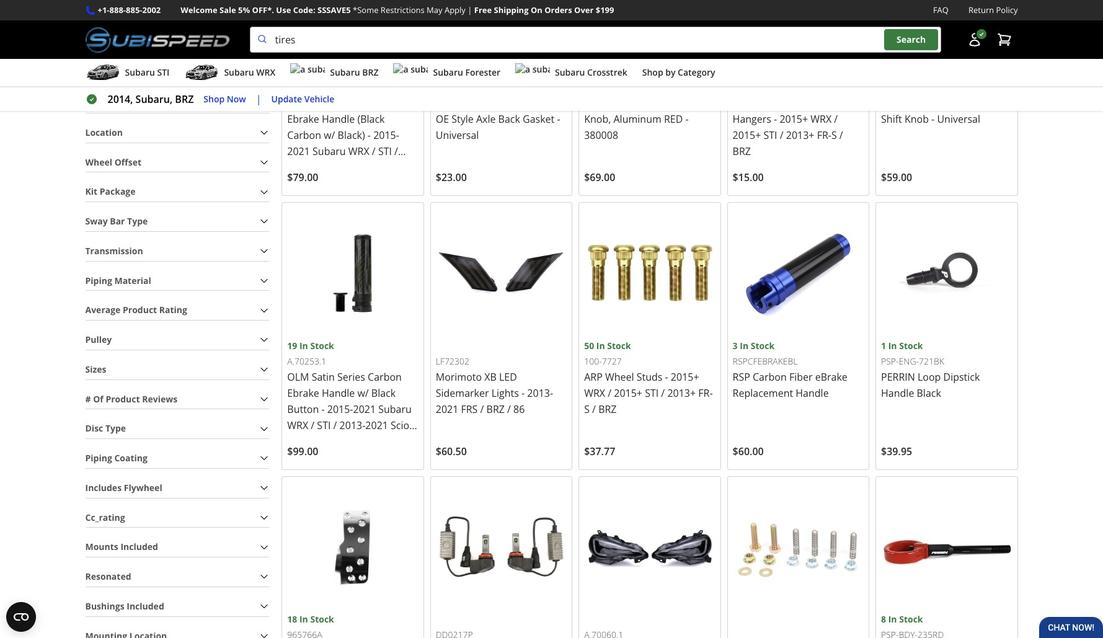 Task type: vqa. For each thing, say whether or not it's contained in the screenshot.
'Included' inside Bushings Included dropdown button
yes



Task type: locate. For each thing, give the bounding box(es) containing it.
1 380008 from the top
[[584, 82, 614, 93]]

brz right $79.00
[[323, 177, 341, 191]]

sti down studs
[[645, 386, 659, 400]]

in for olm
[[299, 340, 308, 351]]

0 horizontal spatial scion
[[338, 161, 363, 174]]

type right disc
[[105, 422, 126, 434]]

1 horizontal spatial grimmspeed
[[881, 96, 941, 110]]

carbon inside the "19 in stock a.70253.1 olm satin series carbon ebrake handle w/ black button - 2015-2021 subaru wrx / sti / 2013-2021 scion fr-s / subaru brz / toyota 86 / 2014-2018 forester / 2013-2017 crosstrek"
[[368, 370, 402, 384]]

0 horizontal spatial black
[[371, 386, 396, 400]]

0 horizontal spatial wheel
[[85, 156, 112, 168]]

orders
[[545, 4, 572, 16]]

1 vertical spatial forester
[[338, 193, 377, 207]]

- inside the 511312 cobb urethane exhaust hangers - 2015+ wrx / 2015+ sti / 2013+ fr-s / brz
[[774, 112, 777, 126]]

+1-888-885-2002 link
[[98, 4, 161, 17]]

subaru brz button
[[290, 61, 379, 86]]

1 vertical spatial piping
[[85, 452, 112, 464]]

0 horizontal spatial 2017
[[287, 209, 310, 223]]

shop left now
[[204, 93, 225, 105]]

grimmspeed
[[584, 96, 644, 110], [881, 96, 941, 110]]

piping material
[[85, 274, 151, 286]]

1 vertical spatial series
[[337, 370, 365, 384]]

knob,
[[584, 112, 611, 126]]

grimmspeed tallboy shift knob, aluminum red - 380008
[[584, 96, 703, 142]]

carbon down rspcfebrakebl
[[753, 370, 787, 384]]

brz down arp in the bottom of the page
[[598, 402, 617, 416]]

0 vertical spatial toyota
[[350, 177, 382, 191]]

handle down the fiber
[[796, 386, 829, 400]]

1 black from the left
[[371, 386, 396, 400]]

1 olm from the top
[[287, 96, 309, 110]]

wrx down exhaust
[[811, 112, 832, 126]]

1 horizontal spatial w/
[[357, 386, 369, 400]]

piping for piping coating
[[85, 452, 112, 464]]

sti inside 50 in stock 100-7727 arp wheel studs - 2015+ wrx / 2015+ sti / 2013+ fr- s / brz
[[645, 386, 659, 400]]

included inside "dropdown button"
[[121, 541, 158, 553]]

sti
[[157, 66, 170, 78], [764, 129, 777, 142], [378, 145, 392, 158], [645, 386, 659, 400], [317, 418, 331, 432]]

1
[[881, 340, 886, 351]]

0 vertical spatial 2018
[[313, 193, 336, 207]]

bushings
[[85, 600, 124, 612]]

material
[[114, 274, 151, 286]]

1 vertical spatial product
[[106, 393, 140, 405]]

lf72302
[[436, 355, 469, 367]]

gasket
[[523, 112, 555, 126]]

wheel
[[85, 156, 112, 168], [605, 370, 634, 384]]

shift up red
[[683, 96, 703, 110]]

0 vertical spatial 2013+
[[786, 129, 814, 142]]

$39.95
[[881, 444, 912, 458]]

2 black from the left
[[917, 386, 941, 400]]

in for grimmspeed
[[448, 66, 457, 78]]

mounts
[[85, 541, 118, 553]]

0 vertical spatial ebrake
[[287, 112, 319, 126]]

1 vertical spatial included
[[127, 600, 164, 612]]

stock inside 1 in stock psp-eng-721bk perrin loop dipstick handle black
[[899, 340, 923, 351]]

back
[[498, 112, 520, 126]]

carbon right satin
[[368, 370, 402, 384]]

shop for shop by category
[[642, 66, 663, 78]]

885-
[[126, 4, 142, 16]]

w/ inside the "19 in stock a.70253.1 olm satin series carbon ebrake handle w/ black button - 2015-2021 subaru wrx / sti / 2013-2021 scion fr-s / subaru brz / toyota 86 / 2014-2018 forester / 2013-2017 crosstrek"
[[357, 386, 369, 400]]

1 vertical spatial 380008
[[584, 129, 618, 142]]

1 vertical spatial wheel
[[605, 370, 634, 384]]

in
[[299, 66, 308, 78], [448, 66, 457, 78], [299, 340, 308, 351], [596, 340, 605, 351], [740, 340, 748, 351], [888, 340, 897, 351], [299, 613, 308, 625], [888, 613, 897, 625]]

86 down the lights
[[513, 402, 525, 416]]

forester inside the "19 in stock a.70253.1 olm satin series carbon ebrake handle w/ black button - 2015-2021 subaru wrx / sti / 2013-2021 scion fr-s / subaru brz / toyota 86 / 2014-2018 forester / 2013-2017 crosstrek"
[[359, 451, 397, 464]]

0 vertical spatial 2017
[[287, 209, 310, 223]]

handle inside 48 in stock a.70217.1-bk olm signature series ebrake handle (black carbon w/ black) - 2015- 2021 subaru wrx / sti / 2013-2021 scion fr-s / subaru brz / toyota 86 / 2014-2018 forester / 2013- 2017 crosstrek
[[322, 112, 355, 126]]

2018 right the $99.00
[[333, 451, 356, 464]]

toyota left $60.50
[[379, 435, 410, 448]]

transmission
[[85, 245, 143, 257]]

cc_rating
[[85, 511, 125, 523]]

1 horizontal spatial wheel
[[605, 370, 634, 384]]

0 horizontal spatial carbon
[[287, 129, 321, 142]]

1 horizontal spatial type
[[127, 215, 148, 227]]

sti inside dropdown button
[[157, 66, 170, 78]]

shop inside dropdown button
[[642, 66, 663, 78]]

use
[[276, 4, 291, 16]]

0 vertical spatial crosstrek
[[587, 66, 627, 78]]

average product rating
[[85, 304, 187, 316]]

included inside dropdown button
[[127, 600, 164, 612]]

sti inside 48 in stock a.70217.1-bk olm signature series ebrake handle (black carbon w/ black) - 2015- 2021 subaru wrx / sti / 2013-2021 scion fr-s / subaru brz / toyota 86 / 2014-2018 forester / 2013- 2017 crosstrek
[[378, 145, 392, 158]]

wheel left offset
[[85, 156, 112, 168]]

olm down 'a.70253.1'
[[287, 370, 309, 384]]

stock inside 48 in stock a.70217.1-bk olm signature series ebrake handle (black carbon w/ black) - 2015- 2021 subaru wrx / sti / 2013-2021 scion fr-s / subaru brz / toyota 86 / 2014-2018 forester / 2013- 2017 crosstrek
[[310, 66, 334, 78]]

subaru
[[125, 66, 155, 78], [224, 66, 254, 78], [330, 66, 360, 78], [433, 66, 463, 78], [555, 66, 585, 78], [313, 145, 346, 158], [287, 177, 321, 191], [378, 402, 412, 416], [316, 435, 349, 448]]

piping coating
[[85, 452, 148, 464]]

scion inside 48 in stock a.70217.1-bk olm signature series ebrake handle (black carbon w/ black) - 2015- 2021 subaru wrx / sti / 2013-2021 scion fr-s / subaru brz / toyota 86 / 2014-2018 forester / 2013- 2017 crosstrek
[[338, 161, 363, 174]]

subaru wrx button
[[184, 61, 275, 86]]

fr- left replacement at the right bottom of the page
[[698, 386, 713, 400]]

0 vertical spatial 2015-
[[373, 129, 399, 142]]

2 vertical spatial crosstrek
[[338, 467, 383, 480]]

welcome
[[181, 4, 217, 16]]

stock up bk
[[310, 66, 334, 78]]

rsp carbon fiber ebrake replacement handle image
[[733, 208, 864, 339]]

handle inside 3 in stock rspcfebrakebl rsp carbon fiber ebrake replacement handle
[[796, 386, 829, 400]]

1 vertical spatial 2018
[[333, 451, 356, 464]]

olm sequential style headlights with 6000k hid - 2013-2016 scion fr-s / subaru brz / toyota 86 image
[[584, 482, 715, 613]]

stock inside 45 in stock 020031 grimmspeed aftermarket oe style axle back gasket - universal
[[459, 66, 483, 78]]

0 horizontal spatial w/
[[324, 129, 335, 142]]

a.70253.1
[[287, 355, 326, 367]]

86 left the $23.00
[[384, 177, 395, 191]]

$15.00
[[733, 171, 764, 184]]

handle down 'signature'
[[322, 112, 355, 126]]

in right '18'
[[299, 613, 308, 625]]

2018 down $79.00
[[313, 193, 336, 207]]

| right now
[[256, 92, 261, 106]]

s down (black
[[380, 161, 386, 174]]

package
[[100, 186, 136, 197]]

ebrake up button in the bottom of the page
[[287, 386, 319, 400]]

brz down the lights
[[486, 402, 505, 416]]

forester inside dropdown button
[[465, 66, 500, 78]]

ebrake inside 48 in stock a.70217.1-bk olm signature series ebrake handle (black carbon w/ black) - 2015- 2021 subaru wrx / sti / 2013-2021 scion fr-s / subaru brz / toyota 86 / 2014-2018 forester / 2013- 2017 crosstrek
[[287, 112, 319, 126]]

86 down button in the bottom of the page
[[287, 451, 299, 464]]

1 horizontal spatial black
[[917, 386, 941, 400]]

in right 19
[[299, 340, 308, 351]]

0 vertical spatial shop
[[642, 66, 663, 78]]

shop by category
[[642, 66, 715, 78]]

*some restrictions may apply | free shipping on orders over $199
[[353, 4, 614, 16]]

shipping
[[494, 4, 529, 16]]

search input field
[[250, 27, 941, 53]]

in inside 1 in stock psp-eng-721bk perrin loop dipstick handle black
[[888, 340, 897, 351]]

0 vertical spatial shift
[[683, 96, 703, 110]]

brz inside the 511312 cobb urethane exhaust hangers - 2015+ wrx / 2015+ sti / 2013+ fr-s / brz
[[733, 145, 751, 158]]

sti up subaru,
[[157, 66, 170, 78]]

2 grimmspeed from the left
[[881, 96, 941, 110]]

0 vertical spatial |
[[468, 4, 472, 16]]

in right 3 at the bottom of the page
[[740, 340, 748, 351]]

1 vertical spatial scion
[[391, 418, 415, 432]]

0 horizontal spatial 86
[[287, 451, 299, 464]]

in right 8
[[888, 613, 897, 625]]

stock for grimmspeed
[[459, 66, 483, 78]]

morimoto xb led sidemarker lights - 2013-2021 frs / brz / 86 image
[[436, 208, 567, 339]]

0 vertical spatial 86
[[384, 177, 395, 191]]

1 vertical spatial 86
[[513, 402, 525, 416]]

45
[[436, 66, 446, 78]]

18 in stock
[[287, 613, 334, 625]]

carbon down "update vehicle" button
[[287, 129, 321, 142]]

1 vertical spatial 2013+
[[667, 386, 696, 400]]

- right button in the bottom of the page
[[321, 402, 325, 416]]

fr- inside the "19 in stock a.70253.1 olm satin series carbon ebrake handle w/ black button - 2015-2021 subaru wrx / sti / 2013-2021 scion fr-s / subaru brz / toyota 86 / 2014-2018 forester / 2013-2017 crosstrek"
[[287, 435, 302, 448]]

grimmspeed up knob
[[881, 96, 941, 110]]

shop left the by
[[642, 66, 663, 78]]

1 piping from the top
[[85, 274, 112, 286]]

piping down disc
[[85, 452, 112, 464]]

handle for series
[[322, 386, 355, 400]]

380008
[[584, 82, 614, 93], [584, 129, 618, 142]]

universal
[[937, 112, 980, 126], [436, 129, 479, 142]]

brz right the $99.00
[[352, 435, 370, 448]]

transmission button
[[85, 242, 269, 261]]

brz right subaru,
[[175, 92, 194, 106]]

s inside 50 in stock 100-7727 arp wheel studs - 2015+ wrx / 2015+ sti / 2013+ fr- s / brz
[[584, 402, 590, 416]]

1 horizontal spatial 2017
[[313, 467, 336, 480]]

2021 inside lf72302 morimoto xb led sidemarker lights - 2013- 2021 frs / brz / 86
[[436, 402, 458, 416]]

shop for shop now
[[204, 93, 225, 105]]

1 horizontal spatial universal
[[937, 112, 980, 126]]

s down exhaust
[[831, 129, 837, 142]]

0 vertical spatial product
[[123, 304, 157, 316]]

universal inside 038006 grimmspeed stainless steel shift knob  - universal
[[937, 112, 980, 126]]

1 ebrake from the top
[[287, 112, 319, 126]]

stock right 8
[[899, 613, 923, 625]]

1 vertical spatial toyota
[[379, 435, 410, 448]]

2018 inside the "19 in stock a.70253.1 olm satin series carbon ebrake handle w/ black button - 2015-2021 subaru wrx / sti / 2013-2021 scion fr-s / subaru brz / toyota 86 / 2014-2018 forester / 2013-2017 crosstrek"
[[333, 451, 356, 464]]

0 horizontal spatial 2013+
[[667, 386, 696, 400]]

- right the lights
[[521, 386, 525, 400]]

included right bushings
[[127, 600, 164, 612]]

380008 down the subaru crosstrek
[[584, 82, 614, 93]]

in right 1
[[888, 340, 897, 351]]

location button
[[85, 123, 269, 142]]

wrx down black)
[[348, 145, 369, 158]]

50
[[584, 340, 594, 351]]

in for eng-
[[888, 340, 897, 351]]

ebrake inside the "19 in stock a.70253.1 olm satin series carbon ebrake handle w/ black button - 2015-2021 subaru wrx / sti / 2013-2021 scion fr-s / subaru brz / toyota 86 / 2014-2018 forester / 2013-2017 crosstrek"
[[287, 386, 319, 400]]

resonated
[[85, 570, 131, 582]]

apply
[[445, 4, 466, 16]]

50 in stock 100-7727 arp wheel studs - 2015+ wrx / 2015+ sti / 2013+ fr- s / brz
[[584, 340, 713, 416]]

subispeed logo image
[[85, 27, 230, 53]]

toyota
[[350, 177, 382, 191], [379, 435, 410, 448]]

toyota down black)
[[350, 177, 382, 191]]

shift
[[683, 96, 703, 110], [881, 112, 902, 126]]

series
[[358, 96, 386, 110], [337, 370, 365, 384]]

1 vertical spatial crosstrek
[[313, 209, 357, 223]]

a subaru wrx thumbnail image image
[[184, 63, 219, 82]]

sway bar type
[[85, 215, 148, 227]]

in right 50
[[596, 340, 605, 351]]

1 horizontal spatial shop
[[642, 66, 663, 78]]

5%
[[238, 4, 250, 16]]

0 vertical spatial scion
[[338, 161, 363, 174]]

s down arp in the bottom of the page
[[584, 402, 590, 416]]

scion
[[338, 161, 363, 174], [391, 418, 415, 432]]

grimmspeed up knob,
[[584, 96, 644, 110]]

stock for eng-
[[899, 340, 923, 351]]

wrx down button in the bottom of the page
[[287, 418, 308, 432]]

product right of in the bottom left of the page
[[106, 393, 140, 405]]

in right 45
[[448, 66, 457, 78]]

subaru forester button
[[393, 61, 500, 86]]

s down button in the bottom of the page
[[302, 435, 307, 448]]

type right bar
[[127, 215, 148, 227]]

2015- down satin
[[327, 402, 353, 416]]

vehicle
[[304, 93, 334, 105]]

shop
[[642, 66, 663, 78], [204, 93, 225, 105]]

black inside 1 in stock psp-eng-721bk perrin loop dipstick handle black
[[917, 386, 941, 400]]

0 vertical spatial w/
[[324, 129, 335, 142]]

fr- inside 50 in stock 100-7727 arp wheel studs - 2015+ wrx / 2015+ sti / 2013+ fr- s / brz
[[698, 386, 713, 400]]

wrx left 48
[[256, 66, 275, 78]]

stock up 7727
[[607, 340, 631, 351]]

stock for bk
[[310, 66, 334, 78]]

stock inside the "19 in stock a.70253.1 olm satin series carbon ebrake handle w/ black button - 2015-2021 subaru wrx / sti / 2013-2021 scion fr-s / subaru brz / toyota 86 / 2014-2018 forester / 2013-2017 crosstrek"
[[310, 340, 334, 351]]

stock up rspcfebrakebl
[[751, 340, 775, 351]]

product
[[123, 304, 157, 316], [106, 393, 140, 405]]

wrx down arp in the bottom of the page
[[584, 386, 605, 400]]

now
[[227, 93, 246, 105]]

1 vertical spatial 2014-
[[307, 451, 333, 464]]

handle inside 1 in stock psp-eng-721bk perrin loop dipstick handle black
[[881, 386, 914, 400]]

universal inside 45 in stock 020031 grimmspeed aftermarket oe style axle back gasket - universal
[[436, 129, 479, 142]]

2014- inside 48 in stock a.70217.1-bk olm signature series ebrake handle (black carbon w/ black) - 2015- 2021 subaru wrx / sti / 2013-2021 scion fr-s / subaru brz / toyota 86 / 2014-2018 forester / 2013- 2017 crosstrek
[[287, 193, 313, 207]]

in right 48
[[299, 66, 308, 78]]

button
[[287, 402, 319, 416]]

1 vertical spatial 2017
[[313, 467, 336, 480]]

1 horizontal spatial 86
[[384, 177, 395, 191]]

grimmspeed stainless steel shift knob  - universal image
[[881, 0, 1012, 65]]

- right gasket
[[557, 112, 560, 126]]

wrx inside the 511312 cobb urethane exhaust hangers - 2015+ wrx / 2015+ sti / 2013+ fr-s / brz
[[811, 112, 832, 126]]

0 vertical spatial olm
[[287, 96, 309, 110]]

0 horizontal spatial universal
[[436, 129, 479, 142]]

stock up "eng-"
[[899, 340, 923, 351]]

series right satin
[[337, 370, 365, 384]]

reviews
[[142, 393, 177, 405]]

0 vertical spatial 380008
[[584, 82, 614, 93]]

0 vertical spatial piping
[[85, 274, 112, 286]]

handle for signature
[[322, 112, 355, 126]]

45 in stock 020031 grimmspeed aftermarket oe style axle back gasket - universal
[[436, 66, 560, 142]]

2017 down $79.00
[[287, 209, 310, 223]]

carbon inside 48 in stock a.70217.1-bk olm signature series ebrake handle (black carbon w/ black) - 2015- 2021 subaru wrx / sti / 2013-2021 scion fr-s / subaru brz / toyota 86 / 2014-2018 forester / 2013- 2017 crosstrek
[[287, 129, 321, 142]]

grimmspeed aftermarket oe style axle back gasket - universal image
[[436, 0, 567, 65]]

0 vertical spatial universal
[[937, 112, 980, 126]]

- inside lf72302 morimoto xb led sidemarker lights - 2013- 2021 frs / brz / 86
[[521, 386, 525, 400]]

ebrake down "update vehicle" button
[[287, 112, 319, 126]]

2013-
[[287, 161, 313, 174], [386, 193, 412, 207], [527, 386, 553, 400], [340, 418, 365, 432], [287, 467, 313, 480]]

2021
[[287, 145, 310, 158], [313, 161, 336, 174], [353, 402, 376, 416], [436, 402, 458, 416], [365, 418, 388, 432]]

stock up 020031
[[459, 66, 483, 78]]

2015+ down hangers
[[733, 129, 761, 142]]

0 horizontal spatial 2015-
[[327, 402, 353, 416]]

0 horizontal spatial grimmspeed
[[584, 96, 644, 110]]

2 horizontal spatial carbon
[[753, 370, 787, 384]]

2 horizontal spatial 86
[[513, 402, 525, 416]]

1 vertical spatial 2015-
[[327, 402, 353, 416]]

in for 7727
[[596, 340, 605, 351]]

1 grimmspeed from the left
[[584, 96, 644, 110]]

stock inside 3 in stock rspcfebrakebl rsp carbon fiber ebrake replacement handle
[[751, 340, 775, 351]]

grimmspeed inside 038006 grimmspeed stainless steel shift knob  - universal
[[881, 96, 941, 110]]

universal down stainless
[[937, 112, 980, 126]]

380008 down knob,
[[584, 129, 618, 142]]

- right studs
[[665, 370, 668, 384]]

grimmspeed tallboy shift knob, aluminum red - 380008 image
[[584, 0, 715, 65]]

2002
[[142, 4, 161, 16]]

0 vertical spatial included
[[121, 541, 158, 553]]

2 piping from the top
[[85, 452, 112, 464]]

1 vertical spatial shop
[[204, 93, 225, 105]]

+1-
[[98, 4, 109, 16]]

s
[[831, 129, 837, 142], [380, 161, 386, 174], [584, 402, 590, 416], [302, 435, 307, 448]]

red
[[664, 112, 683, 126]]

stainless
[[944, 96, 984, 110]]

product down material
[[123, 304, 157, 316]]

- right knob
[[931, 112, 935, 126]]

1 vertical spatial w/
[[357, 386, 369, 400]]

- down urethane
[[774, 112, 777, 126]]

0 vertical spatial wheel
[[85, 156, 112, 168]]

0 horizontal spatial shop
[[204, 93, 225, 105]]

cobb
[[733, 96, 757, 110]]

piping for piping material
[[85, 274, 112, 286]]

fr- down (black
[[366, 161, 380, 174]]

wrx inside dropdown button
[[256, 66, 275, 78]]

in inside 48 in stock a.70217.1-bk olm signature series ebrake handle (black carbon w/ black) - 2015- 2021 subaru wrx / sti / 2013-2021 scion fr-s / subaru brz / toyota 86 / 2014-2018 forester / 2013- 2017 crosstrek
[[299, 66, 308, 78]]

shift left knob
[[881, 112, 902, 126]]

2017 down the $99.00
[[313, 467, 336, 480]]

piping up average
[[85, 274, 112, 286]]

1 horizontal spatial shift
[[881, 112, 902, 126]]

in inside the "19 in stock a.70253.1 olm satin series carbon ebrake handle w/ black button - 2015-2021 subaru wrx / sti / 2013-2021 scion fr-s / subaru brz / toyota 86 / 2014-2018 forester / 2013-2017 crosstrek"
[[299, 340, 308, 351]]

- down (black
[[368, 129, 371, 142]]

0 vertical spatial series
[[358, 96, 386, 110]]

fr- down exhaust
[[817, 129, 831, 142]]

- right red
[[685, 112, 689, 126]]

0 horizontal spatial type
[[105, 422, 126, 434]]

in inside 3 in stock rspcfebrakebl rsp carbon fiber ebrake replacement handle
[[740, 340, 748, 351]]

olm satin series carbon ebrake handle w/ black button - 2015-2021 subaru wrx / sti / 2013-2021 scion fr-s / subaru brz / toyota 86 / 2014-2018 forester / 2013-2017 crosstrek image
[[287, 208, 418, 339]]

- inside 45 in stock 020031 grimmspeed aftermarket oe style axle back gasket - universal
[[557, 112, 560, 126]]

hangers
[[733, 112, 771, 126]]

511312
[[733, 82, 762, 93]]

in inside 50 in stock 100-7727 arp wheel studs - 2015+ wrx / 2015+ sti / 2013+ fr- s / brz
[[596, 340, 605, 351]]

1 vertical spatial olm
[[287, 370, 309, 384]]

1 vertical spatial ebrake
[[287, 386, 319, 400]]

0 vertical spatial type
[[127, 215, 148, 227]]

stock inside 50 in stock 100-7727 arp wheel studs - 2015+ wrx / 2015+ sti / 2013+ fr- s / brz
[[607, 340, 631, 351]]

1 horizontal spatial scion
[[391, 418, 415, 432]]

fr-
[[817, 129, 831, 142], [366, 161, 380, 174], [698, 386, 713, 400], [287, 435, 302, 448]]

1 vertical spatial shift
[[881, 112, 902, 126]]

cc_rating button
[[85, 508, 269, 527]]

fr- down button in the bottom of the page
[[287, 435, 302, 448]]

| left free
[[468, 4, 472, 16]]

86 inside lf72302 morimoto xb led sidemarker lights - 2013- 2021 frs / brz / 86
[[513, 402, 525, 416]]

wheel inside dropdown button
[[85, 156, 112, 168]]

subaru wrx
[[224, 66, 275, 78]]

*some
[[353, 4, 379, 16]]

olm down a.70217.1- on the top of page
[[287, 96, 309, 110]]

2 vertical spatial forester
[[359, 451, 397, 464]]

sti down button in the bottom of the page
[[317, 418, 331, 432]]

handle down the perrin
[[881, 386, 914, 400]]

0 vertical spatial forester
[[465, 66, 500, 78]]

series inside the "19 in stock a.70253.1 olm satin series carbon ebrake handle w/ black button - 2015-2021 subaru wrx / sti / 2013-2021 scion fr-s / subaru brz / toyota 86 / 2014-2018 forester / 2013-2017 crosstrek"
[[337, 370, 365, 384]]

arp
[[584, 370, 603, 384]]

2 ebrake from the top
[[287, 386, 319, 400]]

code:
[[293, 4, 315, 16]]

1 horizontal spatial carbon
[[368, 370, 402, 384]]

ebrake for satin
[[287, 386, 319, 400]]

subaru crosstrek
[[555, 66, 627, 78]]

sti down hangers
[[764, 129, 777, 142]]

toyota inside the "19 in stock a.70253.1 olm satin series carbon ebrake handle w/ black button - 2015-2021 subaru wrx / sti / 2013-2021 scion fr-s / subaru brz / toyota 86 / 2014-2018 forester / 2013-2017 crosstrek"
[[379, 435, 410, 448]]

stock up 'a.70253.1'
[[310, 340, 334, 351]]

included right 'mounts'
[[121, 541, 158, 553]]

- inside 50 in stock 100-7727 arp wheel studs - 2015+ wrx / 2015+ sti / 2013+ fr- s / brz
[[665, 370, 668, 384]]

urethane
[[760, 96, 803, 110]]

brz up $15.00
[[733, 145, 751, 158]]

1 vertical spatial |
[[256, 92, 261, 106]]

brz left a subaru forester thumbnail image
[[362, 66, 379, 78]]

0 horizontal spatial shift
[[683, 96, 703, 110]]

1 vertical spatial universal
[[436, 129, 479, 142]]

update vehicle
[[271, 93, 334, 105]]

handle down satin
[[322, 386, 355, 400]]

2 vertical spatial 86
[[287, 451, 299, 464]]

2014- down button in the bottom of the page
[[307, 451, 333, 464]]

series up (black
[[358, 96, 386, 110]]

arp wheel studs - 2015+ wrx / 2015+ sti / 2013+ fr-s / brz image
[[584, 208, 715, 339]]

frs
[[461, 402, 478, 416]]

xb
[[484, 370, 497, 384]]

1 horizontal spatial 2013+
[[786, 129, 814, 142]]

wheel down 7727
[[605, 370, 634, 384]]

2015- inside the "19 in stock a.70253.1 olm satin series carbon ebrake handle w/ black button - 2015-2021 subaru wrx / sti / 2013-2021 scion fr-s / subaru brz / toyota 86 / 2014-2018 forester / 2013-2017 crosstrek"
[[327, 402, 353, 416]]

0 horizontal spatial |
[[256, 92, 261, 106]]

olm inside the "19 in stock a.70253.1 olm satin series carbon ebrake handle w/ black button - 2015-2021 subaru wrx / sti / 2013-2021 scion fr-s / subaru brz / toyota 86 / 2014-2018 forester / 2013-2017 crosstrek"
[[287, 370, 309, 384]]

2014- down $79.00
[[287, 193, 313, 207]]

86 inside 48 in stock a.70217.1-bk olm signature series ebrake handle (black carbon w/ black) - 2015- 2021 subaru wrx / sti / 2013-2021 scion fr-s / subaru brz / toyota 86 / 2014-2018 forester / 2013- 2017 crosstrek
[[384, 177, 395, 191]]

perrin loop dipstick handle black image
[[881, 208, 1012, 339]]

universal down style
[[436, 129, 479, 142]]

wrx inside the "19 in stock a.70253.1 olm satin series carbon ebrake handle w/ black button - 2015-2021 subaru wrx / sti / 2013-2021 scion fr-s / subaru brz / toyota 86 / 2014-2018 forester / 2013-2017 crosstrek"
[[287, 418, 308, 432]]

morimoto
[[436, 370, 482, 384]]

2 olm from the top
[[287, 370, 309, 384]]

brz inside 48 in stock a.70217.1-bk olm signature series ebrake handle (black carbon w/ black) - 2015- 2021 subaru wrx / sti / 2013-2021 scion fr-s / subaru brz / toyota 86 / 2014-2018 forester / 2013- 2017 crosstrek
[[323, 177, 341, 191]]

handle inside the "19 in stock a.70253.1 olm satin series carbon ebrake handle w/ black button - 2015-2021 subaru wrx / sti / 2013-2021 scion fr-s / subaru brz / toyota 86 / 2014-2018 forester / 2013-2017 crosstrek"
[[322, 386, 355, 400]]

0 vertical spatial 2014-
[[287, 193, 313, 207]]

2015- down (black
[[373, 129, 399, 142]]

1 horizontal spatial 2015-
[[373, 129, 399, 142]]

in inside 45 in stock 020031 grimmspeed aftermarket oe style axle back gasket - universal
[[448, 66, 457, 78]]

1 horizontal spatial |
[[468, 4, 472, 16]]

2 380008 from the top
[[584, 129, 618, 142]]

grimmspeed j-pipe hardware kit - 2015-2021 subaru wrx image
[[733, 482, 864, 613]]



Task type: describe. For each thing, give the bounding box(es) containing it.
- inside grimmspeed tallboy shift knob, aluminum red - 380008
[[685, 112, 689, 126]]

product inside dropdown button
[[106, 393, 140, 405]]

fr- inside 48 in stock a.70217.1-bk olm signature series ebrake handle (black carbon w/ black) - 2015- 2021 subaru wrx / sti / 2013-2021 scion fr-s / subaru brz / toyota 86 / 2014-2018 forester / 2013- 2017 crosstrek
[[366, 161, 380, 174]]

stock for olm
[[310, 340, 334, 351]]

2015+ down studs
[[614, 386, 642, 400]]

038006
[[881, 82, 911, 93]]

wrx inside 50 in stock 100-7727 arp wheel studs - 2015+ wrx / 2015+ sti / 2013+ fr- s / brz
[[584, 386, 605, 400]]

free
[[474, 4, 492, 16]]

subaru sti button
[[85, 61, 170, 86]]

- inside 48 in stock a.70217.1-bk olm signature series ebrake handle (black carbon w/ black) - 2015- 2021 subaru wrx / sti / 2013-2021 scion fr-s / subaru brz / toyota 86 / 2014-2018 forester / 2013- 2017 crosstrek
[[368, 129, 371, 142]]

in for rsp
[[740, 340, 748, 351]]

cobb urethane exhaust hangers - 2015+ wrx / 2015+ sti / 2013+ fr-s / brz image
[[733, 0, 864, 65]]

olm signature series ebrake handle (black carbon w/ black) - 2015-2021 subaru wrx / sti / 2013-2021 scion fr-s / subaru brz / toyota 86 / 2014-2018 forester / 2013-2017 crosstrek image
[[287, 0, 418, 65]]

a subaru brz thumbnail image image
[[290, 63, 325, 82]]

wheel inside 50 in stock 100-7727 arp wheel studs - 2015+ wrx / 2015+ sti / 2013+ fr- s / brz
[[605, 370, 634, 384]]

aftermarket
[[499, 96, 555, 110]]

2017 inside 48 in stock a.70217.1-bk olm signature series ebrake handle (black carbon w/ black) - 2015- 2021 subaru wrx / sti / 2013-2021 scion fr-s / subaru brz / toyota 86 / 2014-2018 forester / 2013- 2017 crosstrek
[[287, 209, 310, 223]]

update
[[271, 93, 302, 105]]

shift inside 038006 grimmspeed stainless steel shift knob  - universal
[[881, 112, 902, 126]]

bushings included
[[85, 600, 164, 612]]

2014,
[[108, 92, 133, 106]]

18
[[287, 613, 297, 625]]

scion inside the "19 in stock a.70253.1 olm satin series carbon ebrake handle w/ black button - 2015-2021 subaru wrx / sti / 2013-2021 scion fr-s / subaru brz / toyota 86 / 2014-2018 forester / 2013-2017 crosstrek"
[[391, 418, 415, 432]]

rsp
[[733, 370, 750, 384]]

crosstrek inside the "19 in stock a.70253.1 olm satin series carbon ebrake handle w/ black button - 2015-2021 subaru wrx / sti / 2013-2021 scion fr-s / subaru brz / toyota 86 / 2014-2018 forester / 2013-2017 crosstrek"
[[338, 467, 383, 480]]

by
[[665, 66, 676, 78]]

48 in stock a.70217.1-bk olm signature series ebrake handle (black carbon w/ black) - 2015- 2021 subaru wrx / sti / 2013-2021 scion fr-s / subaru brz / toyota 86 / 2014-2018 forester / 2013- 2017 crosstrek
[[287, 66, 412, 223]]

subaru brz
[[330, 66, 379, 78]]

kit package button
[[85, 182, 269, 202]]

satin
[[312, 370, 335, 384]]

studs
[[637, 370, 662, 384]]

on
[[531, 4, 542, 16]]

sti inside the 511312 cobb urethane exhaust hangers - 2015+ wrx / 2015+ sti / 2013+ fr-s / brz
[[764, 129, 777, 142]]

oe
[[436, 112, 449, 126]]

pulley
[[85, 334, 112, 345]]

brz inside lf72302 morimoto xb led sidemarker lights - 2013- 2021 frs / brz / 86
[[486, 402, 505, 416]]

s inside the 511312 cobb urethane exhaust hangers - 2015+ wrx / 2015+ sti / 2013+ fr-s / brz
[[831, 129, 837, 142]]

knob
[[905, 112, 929, 126]]

2013- inside lf72302 morimoto xb led sidemarker lights - 2013- 2021 frs / brz / 86
[[527, 386, 553, 400]]

included for mounts included
[[121, 541, 158, 553]]

aluminum
[[614, 112, 661, 126]]

bushings included button
[[85, 597, 269, 616]]

steel
[[987, 96, 1010, 110]]

shop now
[[204, 93, 246, 105]]

2015+ down urethane
[[780, 112, 808, 126]]

# of product reviews button
[[85, 390, 269, 409]]

disc type button
[[85, 419, 269, 438]]

subaru crosstrek button
[[515, 61, 627, 86]]

dipstick
[[943, 370, 980, 384]]

stock for rsp
[[751, 340, 775, 351]]

olm inside 48 in stock a.70217.1-bk olm signature series ebrake handle (black carbon w/ black) - 2015- 2021 subaru wrx / sti / 2013-2021 scion fr-s / subaru brz / toyota 86 / 2014-2018 forester / 2013- 2017 crosstrek
[[287, 96, 309, 110]]

sway
[[85, 215, 108, 227]]

series inside 48 in stock a.70217.1-bk olm signature series ebrake handle (black carbon w/ black) - 2015- 2021 subaru wrx / sti / 2013-2021 scion fr-s / subaru brz / toyota 86 / 2014-2018 forester / 2013- 2017 crosstrek
[[358, 96, 386, 110]]

sssave5
[[317, 4, 351, 16]]

$199
[[596, 4, 614, 16]]

subaru forester
[[433, 66, 500, 78]]

100-
[[584, 355, 602, 367]]

pulley button
[[85, 330, 269, 350]]

includes flywheel
[[85, 482, 162, 493]]

$60.00
[[733, 444, 764, 458]]

- inside the "19 in stock a.70253.1 olm satin series carbon ebrake handle w/ black button - 2015-2021 subaru wrx / sti / 2013-2021 scion fr-s / subaru brz / toyota 86 / 2014-2018 forester / 2013-2017 crosstrek"
[[321, 402, 325, 416]]

forester inside 48 in stock a.70217.1-bk olm signature series ebrake handle (black carbon w/ black) - 2015- 2021 subaru wrx / sti / 2013-2021 scion fr-s / subaru brz / toyota 86 / 2014-2018 forester / 2013- 2017 crosstrek
[[338, 193, 377, 207]]

020031
[[436, 82, 465, 93]]

update vehicle button
[[271, 92, 334, 106]]

welcome sale 5% off*. use code: sssave5
[[181, 4, 351, 16]]

$60.50
[[436, 444, 467, 458]]

loop
[[918, 370, 941, 384]]

subaru inside "dropdown button"
[[555, 66, 585, 78]]

black)
[[338, 129, 365, 142]]

19
[[287, 340, 297, 351]]

grimmspeed
[[436, 96, 497, 110]]

category
[[678, 66, 715, 78]]

disc
[[85, 422, 103, 434]]

mounts included button
[[85, 538, 269, 557]]

included for bushings included
[[127, 600, 164, 612]]

resonated button
[[85, 567, 269, 586]]

black inside the "19 in stock a.70253.1 olm satin series carbon ebrake handle w/ black button - 2015-2021 subaru wrx / sti / 2013-2021 scion fr-s / subaru brz / toyota 86 / 2014-2018 forester / 2013-2017 crosstrek"
[[371, 386, 396, 400]]

a.70217.1-
[[287, 82, 329, 93]]

mounts included
[[85, 541, 158, 553]]

over
[[574, 4, 594, 16]]

380008 inside grimmspeed tallboy shift knob, aluminum red - 380008
[[584, 129, 618, 142]]

86 inside the "19 in stock a.70253.1 olm satin series carbon ebrake handle w/ black button - 2015-2021 subaru wrx / sti / 2013-2021 scion fr-s / subaru brz / toyota 86 / 2014-2018 forester / 2013-2017 crosstrek"
[[287, 451, 299, 464]]

subaru sti
[[125, 66, 170, 78]]

w/ inside 48 in stock a.70217.1-bk olm signature series ebrake handle (black carbon w/ black) - 2015- 2021 subaru wrx / sti / 2013-2021 scion fr-s / subaru brz / toyota 86 / 2014-2018 forester / 2013- 2017 crosstrek
[[324, 129, 335, 142]]

led
[[499, 370, 517, 384]]

ebrake for olm
[[287, 112, 319, 126]]

tallboy
[[647, 96, 680, 110]]

2013+ inside the 511312 cobb urethane exhaust hangers - 2015+ wrx / 2015+ sti / 2013+ fr-s / brz
[[786, 129, 814, 142]]

a subaru forester thumbnail image image
[[393, 63, 428, 82]]

(black
[[357, 112, 385, 126]]

s inside the "19 in stock a.70253.1 olm satin series carbon ebrake handle w/ black button - 2015-2021 subaru wrx / sti / 2013-2021 scion fr-s / subaru brz / toyota 86 / 2014-2018 forester / 2013-2017 crosstrek"
[[302, 435, 307, 448]]

- inside 038006 grimmspeed stainless steel shift knob  - universal
[[931, 112, 935, 126]]

disc type
[[85, 422, 126, 434]]

wheel offset
[[85, 156, 141, 168]]

diode dynamics h11 sl1 led pair low beam led headlight bulbs - 2015+ wrx / 2013+ ft86 image
[[436, 482, 567, 613]]

a subaru crosstrek thumbnail image image
[[515, 63, 550, 82]]

2015+ right studs
[[671, 370, 699, 384]]

signature
[[312, 96, 356, 110]]

$37.77
[[584, 444, 615, 458]]

button image
[[967, 32, 982, 47]]

coating
[[114, 452, 148, 464]]

2013+ inside 50 in stock 100-7727 arp wheel studs - 2015+ wrx / 2015+ sti / 2013+ fr- s / brz
[[667, 386, 696, 400]]

open widget image
[[6, 602, 36, 632]]

2014, subaru, brz
[[108, 92, 194, 106]]

shop now link
[[204, 92, 246, 106]]

crosstrek inside 48 in stock a.70217.1-bk olm signature series ebrake handle (black carbon w/ black) - 2015- 2021 subaru wrx / sti / 2013-2021 scion fr-s / subaru brz / toyota 86 / 2014-2018 forester / 2013- 2017 crosstrek
[[313, 209, 357, 223]]

kit package
[[85, 186, 136, 197]]

handle for perrin
[[881, 386, 914, 400]]

in for bk
[[299, 66, 308, 78]]

carbon inside 3 in stock rspcfebrakebl rsp carbon fiber ebrake replacement handle
[[753, 370, 787, 384]]

2015- inside 48 in stock a.70217.1-bk olm signature series ebrake handle (black carbon w/ black) - 2015- 2021 subaru wrx / sti / 2013-2021 scion fr-s / subaru brz / toyota 86 / 2014-2018 forester / 2013- 2017 crosstrek
[[373, 129, 399, 142]]

sway bar type button
[[85, 212, 269, 231]]

grimmspeed inside grimmspeed tallboy shift knob, aluminum red - 380008
[[584, 96, 644, 110]]

sti inside the "19 in stock a.70253.1 olm satin series carbon ebrake handle w/ black button - 2015-2021 subaru wrx / sti / 2013-2021 scion fr-s / subaru brz / toyota 86 / 2014-2018 forester / 2013-2017 crosstrek"
[[317, 418, 331, 432]]

stock right '18'
[[310, 613, 334, 625]]

crosstrek inside "dropdown button"
[[587, 66, 627, 78]]

fr- inside the 511312 cobb urethane exhaust hangers - 2015+ wrx / 2015+ sti / 2013+ fr-s / brz
[[817, 129, 831, 142]]

cusco sports accelerator pedal - 2013-2022 scion fr-s / subaru brz / toyota gr86 image
[[287, 482, 418, 613]]

ebrake
[[815, 370, 848, 384]]

handle for fiber
[[796, 386, 829, 400]]

shift inside grimmspeed tallboy shift knob, aluminum red - 380008
[[683, 96, 703, 110]]

piping material button
[[85, 271, 269, 290]]

stock for 7727
[[607, 340, 631, 351]]

s inside 48 in stock a.70217.1-bk olm signature series ebrake handle (black carbon w/ black) - 2015- 2021 subaru wrx / sti / 2013-2021 scion fr-s / subaru brz / toyota 86 / 2014-2018 forester / 2013- 2017 crosstrek
[[380, 161, 386, 174]]

wrx inside 48 in stock a.70217.1-bk olm signature series ebrake handle (black carbon w/ black) - 2015- 2021 subaru wrx / sti / 2013-2021 scion fr-s / subaru brz / toyota 86 / 2014-2018 forester / 2013- 2017 crosstrek
[[348, 145, 369, 158]]

faq link
[[933, 4, 949, 17]]

replacement
[[733, 386, 793, 400]]

perrin front tow hook image
[[881, 482, 1012, 613]]

bar
[[110, 215, 125, 227]]

1 vertical spatial type
[[105, 422, 126, 434]]

lf72302 morimoto xb led sidemarker lights - 2013- 2021 frs / brz / 86
[[436, 355, 553, 416]]

toyota inside 48 in stock a.70217.1-bk olm signature series ebrake handle (black carbon w/ black) - 2015- 2021 subaru wrx / sti / 2013-2021 scion fr-s / subaru brz / toyota 86 / 2014-2018 forester / 2013- 2017 crosstrek
[[350, 177, 382, 191]]

offset
[[115, 156, 141, 168]]

of
[[93, 393, 103, 405]]

perrin
[[881, 370, 915, 384]]

a subaru sti thumbnail image image
[[85, 63, 120, 82]]

brz inside 50 in stock 100-7727 arp wheel studs - 2015+ wrx / 2015+ sti / 2013+ fr- s / brz
[[598, 402, 617, 416]]

48
[[287, 66, 297, 78]]

2017 inside the "19 in stock a.70253.1 olm satin series carbon ebrake handle w/ black button - 2015-2021 subaru wrx / sti / 2013-2021 scion fr-s / subaru brz / toyota 86 / 2014-2018 forester / 2013-2017 crosstrek"
[[313, 467, 336, 480]]

brz inside the "19 in stock a.70253.1 olm satin series carbon ebrake handle w/ black button - 2015-2021 subaru wrx / sti / 2013-2021 scion fr-s / subaru brz / toyota 86 / 2014-2018 forester / 2013-2017 crosstrek"
[[352, 435, 370, 448]]

2014- inside the "19 in stock a.70253.1 olm satin series carbon ebrake handle w/ black button - 2015-2021 subaru wrx / sti / 2013-2021 scion fr-s / subaru brz / toyota 86 / 2014-2018 forester / 2013-2017 crosstrek"
[[307, 451, 333, 464]]

2018 inside 48 in stock a.70217.1-bk olm signature series ebrake handle (black carbon w/ black) - 2015- 2021 subaru wrx / sti / 2013-2021 scion fr-s / subaru brz / toyota 86 / 2014-2018 forester / 2013- 2017 crosstrek
[[313, 193, 336, 207]]

may
[[427, 4, 442, 16]]

brz inside dropdown button
[[362, 66, 379, 78]]

038006 grimmspeed stainless steel shift knob  - universal
[[881, 82, 1010, 126]]

product inside dropdown button
[[123, 304, 157, 316]]

search button
[[884, 29, 938, 50]]

1 in stock psp-eng-721bk perrin loop dipstick handle black
[[881, 340, 980, 400]]



